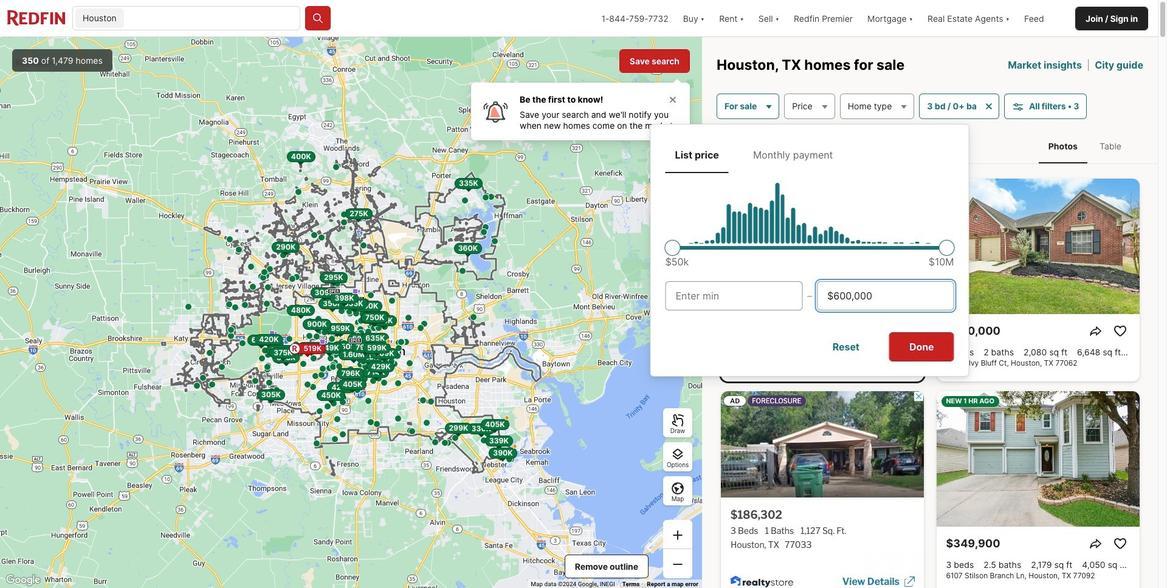 Task type: locate. For each thing, give the bounding box(es) containing it.
0 horizontal spatial tab
[[666, 139, 729, 171]]

ad element
[[721, 392, 924, 589]]

Enter min text field
[[676, 289, 792, 303]]

menu
[[650, 124, 970, 377]]

0 horizontal spatial add home to favorites checkbox
[[895, 322, 914, 341]]

add home to favorites image
[[1113, 324, 1128, 339], [1113, 537, 1128, 552]]

0 vertical spatial add home to favorites checkbox
[[895, 322, 914, 341]]

submit search image
[[312, 12, 324, 24]]

share home image
[[873, 324, 888, 339]]

share home image
[[1089, 324, 1103, 339], [1089, 537, 1103, 552]]

maximum price slider
[[939, 240, 955, 256]]

toggle search results photos view tab
[[1039, 131, 1088, 161]]

None search field
[[126, 7, 300, 31]]

1 horizontal spatial add home to favorites checkbox
[[1111, 534, 1130, 554]]

1 add home to favorites image from the top
[[1113, 324, 1128, 339]]

1 horizontal spatial tab
[[744, 139, 843, 171]]

next image
[[905, 239, 919, 254]]

1 vertical spatial add home to favorites checkbox
[[1111, 534, 1130, 554]]

1 share home image from the top
[[1089, 324, 1103, 339]]

1 vertical spatial add home to favorites image
[[1113, 537, 1128, 552]]

0 vertical spatial share home image
[[1089, 324, 1103, 339]]

add home to favorites checkbox for share home icon
[[895, 322, 914, 341]]

2 share home image from the top
[[1089, 537, 1103, 552]]

tab list
[[1027, 129, 1144, 164], [666, 139, 954, 173]]

1 vertical spatial share home image
[[1089, 537, 1103, 552]]

0 vertical spatial add home to favorites image
[[1113, 324, 1128, 339]]

add home to favorites image inside option
[[1113, 324, 1128, 339]]

previous image
[[726, 239, 740, 254]]

Add home to favorites checkbox
[[895, 322, 914, 341], [1111, 534, 1130, 554]]

tab
[[666, 139, 729, 171], [744, 139, 843, 171]]

1 tab from the left
[[666, 139, 729, 171]]



Task type: describe. For each thing, give the bounding box(es) containing it.
2 add home to favorites image from the top
[[1113, 537, 1128, 552]]

Enter max text field
[[828, 289, 944, 303]]

advertisement image
[[715, 387, 930, 589]]

1 horizontal spatial tab list
[[1027, 129, 1144, 164]]

2 tab from the left
[[744, 139, 843, 171]]

Add home to favorites checkbox
[[1111, 322, 1130, 341]]

share home image for add home to favorites icon in option
[[1089, 324, 1103, 339]]

map region
[[0, 37, 702, 589]]

toggle search results table view tab
[[1090, 131, 1132, 161]]

add home to favorites checkbox for share home image associated with 2nd add home to favorites icon from the top
[[1111, 534, 1130, 554]]

share home image for 2nd add home to favorites icon from the top
[[1089, 537, 1103, 552]]

google image
[[3, 573, 43, 589]]

add home to favorites image
[[897, 324, 912, 339]]

0 horizontal spatial tab list
[[666, 139, 954, 173]]

minimum price slider
[[665, 240, 681, 256]]



Task type: vqa. For each thing, say whether or not it's contained in the screenshot.
0.3 inside the "Carl's Jr. Fast Food Restaurant • 0.3 miles"
no



